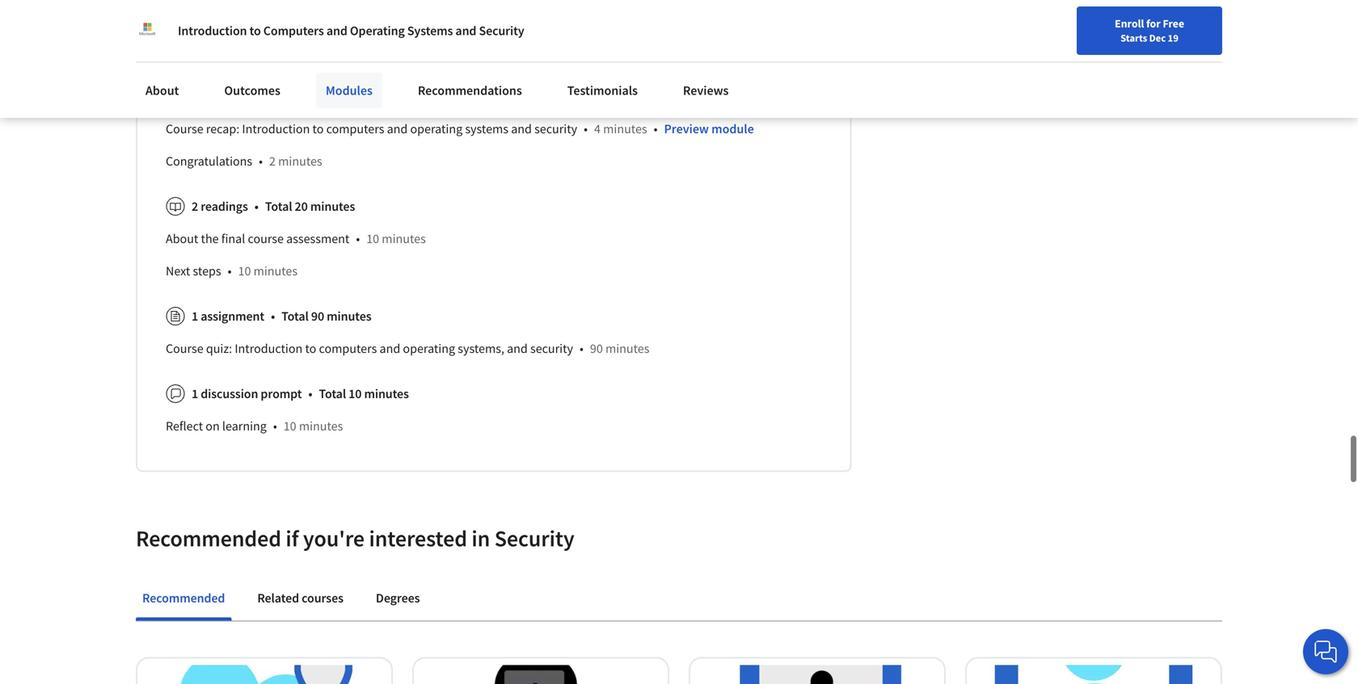 Task type: vqa. For each thing, say whether or not it's contained in the screenshot.
the diverse
no



Task type: locate. For each thing, give the bounding box(es) containing it.
courses
[[302, 591, 344, 607]]

2 1 from the top
[[192, 386, 198, 402]]

about left the
[[166, 231, 198, 247]]

10
[[366, 231, 379, 247], [238, 263, 251, 279], [349, 386, 362, 402], [284, 419, 296, 435]]

1 vertical spatial 90
[[590, 341, 603, 357]]

operating
[[350, 23, 405, 39]]

minutes
[[292, 89, 337, 105], [603, 121, 647, 137], [278, 153, 322, 170], [310, 199, 355, 215], [382, 231, 426, 247], [254, 263, 298, 279], [327, 309, 371, 325], [605, 341, 650, 357], [364, 386, 409, 402], [299, 419, 343, 435]]

computers
[[326, 121, 384, 137], [319, 341, 377, 357]]

starts
[[1121, 32, 1147, 44]]

0 vertical spatial 2
[[192, 89, 198, 105]]

course recap: introduction to computers and operating systems and security • 4 minutes • preview module
[[166, 121, 754, 137]]

introduction
[[178, 23, 247, 39], [242, 121, 310, 137], [235, 341, 303, 357]]

about left 2 videos
[[146, 82, 179, 99]]

operating
[[410, 121, 463, 137], [403, 341, 455, 357]]

2 up • total 20 minutes
[[269, 153, 276, 170]]

4
[[594, 121, 601, 137]]

recommended if you're interested in security
[[136, 525, 574, 553]]

operating left systems
[[410, 121, 463, 137]]

course
[[166, 121, 203, 137], [166, 341, 203, 357]]

10 right the assessment
[[366, 231, 379, 247]]

interested
[[369, 525, 467, 553]]

2 vertical spatial 2
[[192, 199, 198, 215]]

total right the assignment
[[281, 309, 309, 325]]

0 vertical spatial about
[[146, 82, 179, 99]]

total for total 7 minutes
[[254, 89, 281, 105]]

1 vertical spatial about
[[166, 231, 198, 247]]

total for total 10 minutes
[[319, 386, 346, 402]]

total right the prompt
[[319, 386, 346, 402]]

1
[[192, 309, 198, 325], [192, 386, 198, 402]]

recommendations
[[418, 82, 522, 99]]

1 for 1 discussion prompt
[[192, 386, 198, 402]]

None search field
[[230, 10, 618, 42]]

introduction up the prompt
[[235, 341, 303, 357]]

course left recap:
[[166, 121, 203, 137]]

and
[[326, 23, 347, 39], [455, 23, 476, 39], [387, 121, 408, 137], [511, 121, 532, 137], [380, 341, 400, 357], [507, 341, 528, 357]]

hide info about module content region
[[166, 74, 822, 449]]

security
[[479, 23, 524, 39], [495, 525, 574, 553]]

2 left videos
[[192, 89, 198, 105]]

to left computers
[[249, 23, 261, 39]]

if
[[286, 525, 299, 553]]

introduction right microsoft image
[[178, 23, 247, 39]]

prompt
[[261, 386, 302, 402]]

1 discussion prompt
[[192, 386, 302, 402]]

0 vertical spatial recommended
[[136, 525, 281, 553]]

2 videos
[[192, 89, 236, 105]]

computers down • total 90 minutes
[[319, 341, 377, 357]]

about
[[146, 82, 179, 99], [166, 231, 198, 247]]

introduction to computers and operating systems and security
[[178, 23, 524, 39]]

security left 4
[[534, 121, 577, 137]]

2
[[192, 89, 198, 105], [269, 153, 276, 170], [192, 199, 198, 215]]

reflect on learning • 10 minutes
[[166, 419, 343, 435]]

computers for systems,
[[319, 341, 377, 357]]

0 vertical spatial to
[[249, 23, 261, 39]]

to
[[249, 23, 261, 39], [312, 121, 324, 137], [305, 341, 316, 357]]

1 vertical spatial course
[[166, 341, 203, 357]]

course quiz: introduction to computers and operating systems, and security • 90 minutes
[[166, 341, 650, 357]]

0 vertical spatial course
[[166, 121, 203, 137]]

2 vertical spatial to
[[305, 341, 316, 357]]

2 readings
[[192, 199, 248, 215]]

security up recommendations
[[479, 23, 524, 39]]

security right systems, on the left of page
[[530, 341, 573, 357]]

2 vertical spatial introduction
[[235, 341, 303, 357]]

0 vertical spatial 90
[[311, 309, 324, 325]]

1 up reflect
[[192, 386, 198, 402]]

1 vertical spatial security
[[530, 341, 573, 357]]

1 left the assignment
[[192, 309, 198, 325]]

free
[[1163, 16, 1184, 31]]

enroll
[[1115, 16, 1144, 31]]

0 vertical spatial security
[[534, 121, 577, 137]]

to down • total 7 minutes at the left of page
[[312, 121, 324, 137]]

recommendation tabs tab list
[[136, 579, 1222, 621]]

2 course from the top
[[166, 341, 203, 357]]

1 for 1 assignment
[[192, 309, 198, 325]]

course left quiz:
[[166, 341, 203, 357]]

to for recap:
[[312, 121, 324, 137]]

1 vertical spatial operating
[[403, 341, 455, 357]]

recommended
[[136, 525, 281, 553], [142, 591, 225, 607]]

you're
[[303, 525, 365, 553]]

1 vertical spatial computers
[[319, 341, 377, 357]]

•
[[243, 89, 247, 105], [584, 121, 588, 137], [654, 121, 658, 137], [259, 153, 263, 170], [254, 199, 259, 215], [356, 231, 360, 247], [228, 263, 232, 279], [271, 309, 275, 325], [580, 341, 584, 357], [308, 386, 312, 402], [273, 419, 277, 435]]

preview
[[664, 121, 709, 137]]

20
[[295, 199, 308, 215]]

2 left readings
[[192, 199, 198, 215]]

microsoft image
[[136, 19, 158, 42]]

recommended for recommended if you're interested in security
[[136, 525, 281, 553]]

about inside region
[[166, 231, 198, 247]]

1 assignment
[[192, 309, 264, 325]]

10 down the prompt
[[284, 419, 296, 435]]

security
[[534, 121, 577, 137], [530, 341, 573, 357]]

1 course from the top
[[166, 121, 203, 137]]

computers down the modules "link"
[[326, 121, 384, 137]]

about for about the final course assessment • 10 minutes
[[166, 231, 198, 247]]

next steps • 10 minutes
[[166, 263, 298, 279]]

introduction down 7
[[242, 121, 310, 137]]

operating left systems, on the left of page
[[403, 341, 455, 357]]

security right in at the bottom left
[[495, 525, 574, 553]]

1 vertical spatial to
[[312, 121, 324, 137]]

0 horizontal spatial 90
[[311, 309, 324, 325]]

about link
[[136, 73, 189, 108]]

1 vertical spatial security
[[495, 525, 574, 553]]

operating for systems,
[[403, 341, 455, 357]]

systems
[[465, 121, 508, 137]]

1 1 from the top
[[192, 309, 198, 325]]

for
[[1146, 16, 1161, 31]]

recommended inside recommended button
[[142, 591, 225, 607]]

modules
[[326, 82, 373, 99]]

0 vertical spatial introduction
[[178, 23, 247, 39]]

total left 20
[[265, 199, 292, 215]]

total left 7
[[254, 89, 281, 105]]

1 horizontal spatial 90
[[590, 341, 603, 357]]

0 vertical spatial 1
[[192, 309, 198, 325]]

course for course recap: introduction to computers and operating systems and security • 4 minutes • preview module
[[166, 121, 203, 137]]

about the final course assessment • 10 minutes
[[166, 231, 426, 247]]

total
[[254, 89, 281, 105], [265, 199, 292, 215], [281, 309, 309, 325], [319, 386, 346, 402]]

1 vertical spatial 1
[[192, 386, 198, 402]]

10 down final
[[238, 263, 251, 279]]

outcomes
[[224, 82, 280, 99]]

related
[[257, 591, 299, 607]]

0 vertical spatial security
[[479, 23, 524, 39]]

0 vertical spatial computers
[[326, 121, 384, 137]]

• total 10 minutes
[[308, 386, 409, 402]]

1 vertical spatial introduction
[[242, 121, 310, 137]]

0 vertical spatial operating
[[410, 121, 463, 137]]

course for course quiz: introduction to computers and operating systems, and security • 90 minutes
[[166, 341, 203, 357]]

dec
[[1149, 32, 1166, 44]]

1 vertical spatial recommended
[[142, 591, 225, 607]]

steps
[[193, 263, 221, 279]]

90
[[311, 309, 324, 325], [590, 341, 603, 357]]

to down • total 90 minutes
[[305, 341, 316, 357]]



Task type: describe. For each thing, give the bounding box(es) containing it.
• total 90 minutes
[[271, 309, 371, 325]]

readings
[[201, 199, 248, 215]]

recap:
[[206, 121, 239, 137]]

security for 90
[[530, 341, 573, 357]]

module
[[711, 121, 754, 137]]

total for total 90 minutes
[[281, 309, 309, 325]]

computers for systems
[[326, 121, 384, 137]]

assessment
[[286, 231, 350, 247]]

testimonials link
[[558, 73, 647, 108]]

related courses
[[257, 591, 344, 607]]

videos
[[201, 89, 236, 105]]

final
[[221, 231, 245, 247]]

english button
[[1019, 0, 1116, 53]]

• total 7 minutes
[[243, 89, 337, 105]]

congratulations • 2 minutes
[[166, 153, 322, 170]]

security for 4
[[534, 121, 577, 137]]

1 vertical spatial 2
[[269, 153, 276, 170]]

english
[[1048, 18, 1087, 34]]

next
[[166, 263, 190, 279]]

7
[[283, 89, 290, 105]]

discussion
[[201, 386, 258, 402]]

quiz:
[[206, 341, 232, 357]]

19
[[1168, 32, 1179, 44]]

2 for 2 readings
[[192, 199, 198, 215]]

learning
[[222, 419, 267, 435]]

reviews
[[683, 82, 729, 99]]

related courses button
[[251, 579, 350, 618]]

systems
[[407, 23, 453, 39]]

course
[[248, 231, 284, 247]]

testimonials
[[567, 82, 638, 99]]

computers
[[263, 23, 324, 39]]

operating for systems
[[410, 121, 463, 137]]

systems,
[[458, 341, 504, 357]]

10 down course quiz: introduction to computers and operating systems, and security • 90 minutes
[[349, 386, 362, 402]]

in
[[472, 525, 490, 553]]

recommendations link
[[408, 73, 532, 108]]

assignment
[[201, 309, 264, 325]]

preview module link
[[664, 121, 754, 137]]

on
[[206, 419, 220, 435]]

total for total 20 minutes
[[265, 199, 292, 215]]

to for quiz:
[[305, 341, 316, 357]]

show notifications image
[[1140, 20, 1159, 40]]

reviews link
[[673, 73, 738, 108]]

the
[[201, 231, 219, 247]]

recommended for recommended
[[142, 591, 225, 607]]

enroll for free starts dec 19
[[1115, 16, 1184, 44]]

2 for 2 videos
[[192, 89, 198, 105]]

degrees
[[376, 591, 420, 607]]

modules link
[[316, 73, 382, 108]]

about for about
[[146, 82, 179, 99]]

reflect
[[166, 419, 203, 435]]

• total 20 minutes
[[254, 199, 355, 215]]

chat with us image
[[1313, 639, 1339, 665]]

introduction for recap:
[[242, 121, 310, 137]]

recommended button
[[136, 579, 231, 618]]

degrees button
[[369, 579, 426, 618]]

outcomes link
[[215, 73, 290, 108]]

congratulations
[[166, 153, 252, 170]]

introduction for quiz:
[[235, 341, 303, 357]]



